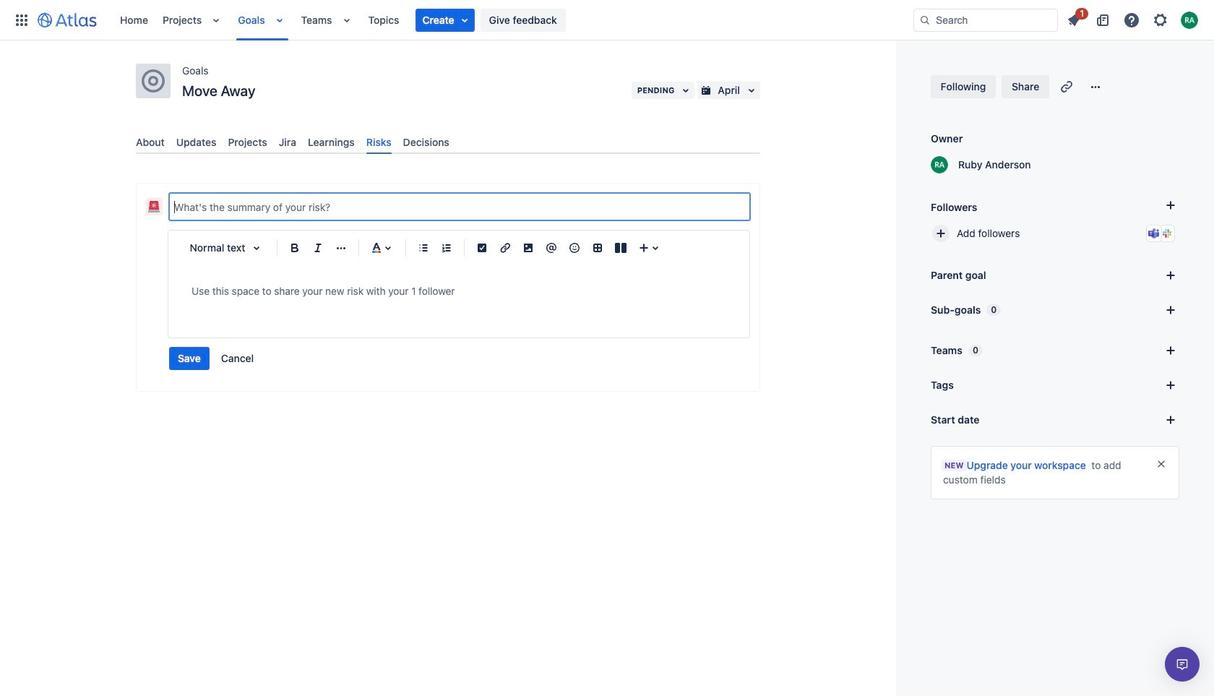 Task type: vqa. For each thing, say whether or not it's contained in the screenshot.
ITALIC ⌘I icon
yes



Task type: describe. For each thing, give the bounding box(es) containing it.
more icon image
[[1088, 78, 1105, 95]]

numbered list ⌘⇧7 image
[[438, 239, 456, 257]]

close banner image
[[1156, 458, 1168, 470]]

add image, video, or file image
[[520, 239, 537, 257]]

add follower image
[[933, 225, 950, 242]]

msteams logo showing  channels are connected to this goal image
[[1149, 228, 1161, 239]]

link ⌘k image
[[497, 239, 514, 257]]

action item [] image
[[474, 239, 491, 257]]

account image
[[1181, 11, 1199, 29]]

top element
[[9, 0, 914, 40]]

text formatting group
[[283, 237, 353, 260]]

emoji : image
[[566, 239, 584, 257]]

open intercom messenger image
[[1174, 656, 1192, 673]]

Main content area, start typing to enter text. text field
[[192, 283, 727, 300]]

bold ⌘b image
[[286, 239, 304, 257]]

bullet list ⌘⇧8 image
[[415, 239, 432, 257]]

goal icon image
[[142, 69, 165, 93]]

notifications image
[[1066, 11, 1083, 29]]



Task type: locate. For each thing, give the bounding box(es) containing it.
list
[[113, 0, 914, 40], [1061, 5, 1206, 31]]

italic ⌘i image
[[309, 239, 327, 257]]

mention @ image
[[543, 239, 560, 257]]

0 horizontal spatial list
[[113, 0, 914, 40]]

list formating group
[[412, 237, 458, 260]]

search image
[[920, 14, 931, 26]]

table ⇧⌥t image
[[589, 239, 607, 257]]

switch to... image
[[13, 11, 30, 29]]

add tag image
[[1163, 377, 1180, 394]]

add team image
[[1163, 342, 1180, 359]]

Search field
[[914, 8, 1059, 31]]

tab list
[[130, 130, 766, 154]]

None search field
[[914, 8, 1059, 31]]

add a follower image
[[1163, 197, 1180, 214]]

banner
[[0, 0, 1215, 40]]

set start date image
[[1163, 411, 1180, 429]]

settings image
[[1153, 11, 1170, 29]]

list item
[[1061, 5, 1089, 31], [415, 8, 475, 31]]

more formatting image
[[333, 239, 350, 257]]

risk icon image
[[148, 201, 160, 213]]

What's the summary of your risk? text field
[[170, 194, 750, 220]]

slack logo showing nan channels are connected to this goal image
[[1162, 228, 1174, 239]]

0 horizontal spatial list item
[[415, 8, 475, 31]]

1 horizontal spatial list item
[[1061, 5, 1089, 31]]

1 horizontal spatial list
[[1061, 5, 1206, 31]]

layouts image
[[612, 239, 630, 257]]

group
[[169, 347, 263, 370]]

list item inside list
[[415, 8, 475, 31]]

help image
[[1124, 11, 1141, 29]]



